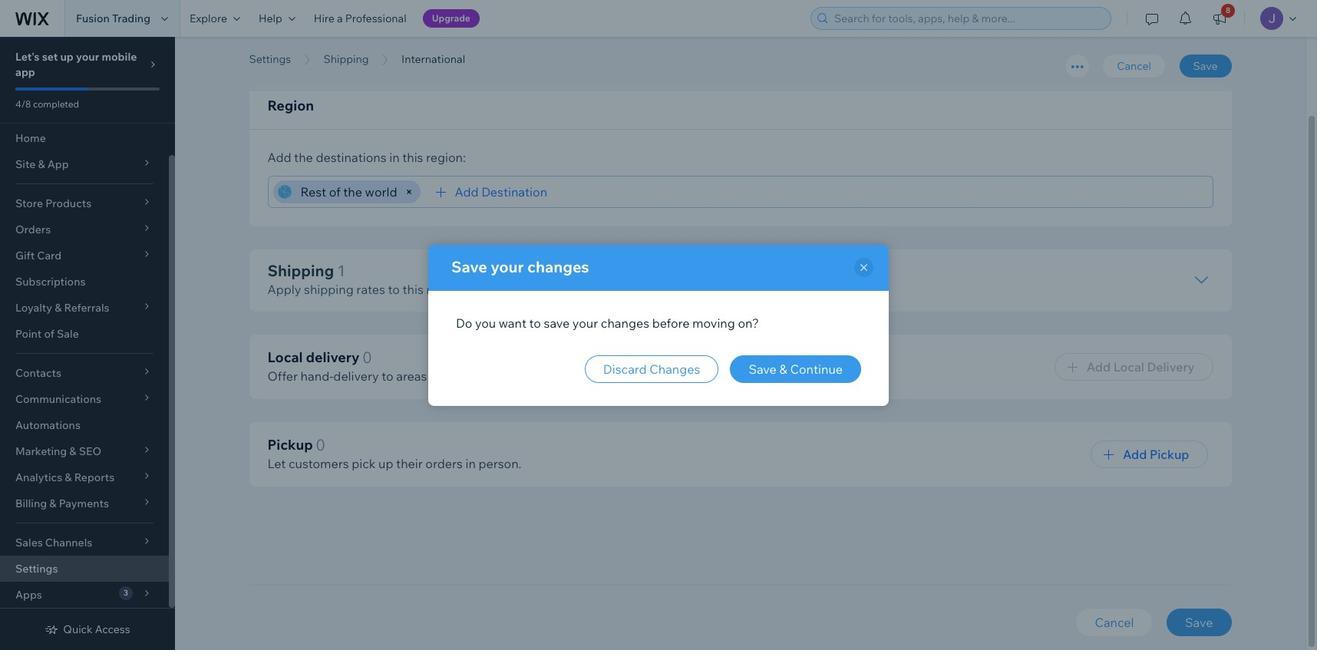 Task type: vqa. For each thing, say whether or not it's contained in the screenshot.
Let's set up your mobile app
yes



Task type: locate. For each thing, give the bounding box(es) containing it.
let's set up your mobile app
[[15, 50, 137, 79]]

international
[[401, 52, 465, 66]]

1 vertical spatial region.
[[491, 369, 531, 384]]

your up want
[[491, 257, 524, 276]]

of left sale
[[44, 327, 54, 341]]

4/8 completed
[[15, 98, 79, 110]]

0 vertical spatial 0
[[362, 348, 372, 367]]

hire a professional link
[[305, 0, 416, 37]]

let
[[267, 456, 286, 472]]

the left world
[[343, 184, 362, 200]]

this left region:
[[402, 150, 423, 165]]

shipping link
[[316, 51, 377, 67]]

2 vertical spatial to
[[382, 369, 393, 384]]

up right set
[[60, 50, 74, 64]]

to
[[388, 282, 400, 297], [529, 315, 541, 330], [382, 369, 393, 384]]

0 horizontal spatial pickup
[[267, 436, 313, 454]]

0 horizontal spatial region.
[[426, 282, 466, 297]]

cancel
[[1117, 59, 1151, 73], [1095, 615, 1134, 630]]

do you want to save your changes before moving on?
[[456, 315, 759, 330]]

0 vertical spatial in
[[389, 150, 400, 165]]

add for add pickup
[[1123, 447, 1147, 462]]

1 vertical spatial shipping
[[267, 261, 334, 280]]

in
[[389, 150, 400, 165], [465, 456, 476, 472]]

changes up save
[[527, 257, 589, 276]]

local delivery 0 offer hand-delivery to areas within this region.
[[267, 348, 531, 384]]

your left mobile
[[76, 50, 99, 64]]

professional
[[345, 12, 406, 25]]

1 horizontal spatial up
[[378, 456, 393, 472]]

1 horizontal spatial in
[[465, 456, 476, 472]]

0 horizontal spatial your
[[76, 50, 99, 64]]

of inside point of sale link
[[44, 327, 54, 341]]

point of sale
[[15, 327, 79, 341]]

1 horizontal spatial 0
[[362, 348, 372, 367]]

2 horizontal spatial add
[[1123, 447, 1147, 462]]

1 vertical spatial in
[[465, 456, 476, 472]]

1 vertical spatial save button
[[1167, 609, 1231, 636]]

region. down want
[[491, 369, 531, 384]]

None field
[[552, 177, 1205, 207]]

your
[[76, 50, 99, 64], [491, 257, 524, 276], [572, 315, 598, 330]]

0 vertical spatial cancel button
[[1103, 54, 1165, 78]]

1 vertical spatial your
[[491, 257, 524, 276]]

settings link down 'help'
[[241, 51, 299, 67]]

1 horizontal spatial region.
[[491, 369, 531, 384]]

0 horizontal spatial the
[[294, 150, 313, 165]]

this right within
[[467, 369, 488, 384]]

1 horizontal spatial settings link
[[241, 51, 299, 67]]

hand-
[[301, 369, 333, 384]]

settings link
[[241, 51, 299, 67], [0, 556, 169, 582]]

0 vertical spatial settings
[[249, 52, 291, 66]]

delivery up hand- on the left
[[306, 349, 360, 366]]

0 vertical spatial add
[[267, 150, 291, 165]]

discard
[[603, 361, 647, 376]]

2 horizontal spatial your
[[572, 315, 598, 330]]

subscriptions
[[15, 275, 86, 289]]

0 vertical spatial save button
[[1179, 54, 1231, 78]]

2 vertical spatial this
[[467, 369, 488, 384]]

changes
[[527, 257, 589, 276], [601, 315, 649, 330]]

1 horizontal spatial settings
[[249, 52, 291, 66]]

sidebar element
[[0, 37, 175, 650]]

moving
[[692, 315, 735, 330]]

add pickup
[[1123, 447, 1189, 462]]

home link
[[0, 125, 169, 151]]

1 vertical spatial settings
[[15, 562, 58, 576]]

add inside button
[[1123, 447, 1147, 462]]

0 vertical spatial shipping
[[324, 52, 369, 66]]

add for add the destinations in this region:
[[267, 150, 291, 165]]

1 vertical spatial to
[[529, 315, 541, 330]]

0 horizontal spatial settings
[[15, 562, 58, 576]]

0 vertical spatial settings link
[[241, 51, 299, 67]]

of for sale
[[44, 327, 54, 341]]

1 horizontal spatial changes
[[601, 315, 649, 330]]

0 vertical spatial changes
[[527, 257, 589, 276]]

0 horizontal spatial 0
[[316, 435, 326, 455]]

delivery
[[306, 349, 360, 366], [333, 369, 379, 384]]

quick
[[63, 622, 93, 636]]

to inside "local delivery 0 offer hand-delivery to areas within this region."
[[382, 369, 393, 384]]

0
[[362, 348, 372, 367], [316, 435, 326, 455]]

on?
[[738, 315, 759, 330]]

0 up customers
[[316, 435, 326, 455]]

1 vertical spatial cancel
[[1095, 615, 1134, 630]]

0 horizontal spatial of
[[44, 327, 54, 341]]

this right rates
[[403, 282, 423, 297]]

fusion
[[76, 12, 110, 25]]

your inside the "let's set up your mobile app"
[[76, 50, 99, 64]]

shipping up the apply on the top left of the page
[[267, 261, 334, 280]]

delivery left areas
[[333, 369, 379, 384]]

mobile
[[102, 50, 137, 64]]

save & continue button
[[730, 355, 861, 383]]

do
[[456, 315, 472, 330]]

save button
[[1179, 54, 1231, 78], [1167, 609, 1231, 636]]

cancel button
[[1103, 54, 1165, 78], [1076, 609, 1152, 636]]

0 horizontal spatial up
[[60, 50, 74, 64]]

1 horizontal spatial pickup
[[1150, 447, 1189, 462]]

add
[[267, 150, 291, 165], [455, 184, 479, 200], [1123, 447, 1147, 462]]

1 horizontal spatial your
[[491, 257, 524, 276]]

1 vertical spatial add
[[455, 184, 479, 200]]

1 horizontal spatial add
[[455, 184, 479, 200]]

person.
[[478, 456, 522, 472]]

orders
[[425, 456, 463, 472]]

0 vertical spatial your
[[76, 50, 99, 64]]

0 vertical spatial region.
[[426, 282, 466, 297]]

shipping for shipping
[[324, 52, 369, 66]]

of
[[329, 184, 341, 200], [44, 327, 54, 341]]

8 button
[[1203, 0, 1236, 37]]

you
[[475, 315, 496, 330]]

0 vertical spatial this
[[402, 150, 423, 165]]

completed
[[33, 98, 79, 110]]

pickup inside add pickup button
[[1150, 447, 1189, 462]]

add the destinations in this region:
[[267, 150, 466, 165]]

2 vertical spatial add
[[1123, 447, 1147, 462]]

the up the rest
[[294, 150, 313, 165]]

1 vertical spatial this
[[403, 282, 423, 297]]

let's
[[15, 50, 40, 64]]

discard changes
[[603, 361, 700, 376]]

hire a professional
[[314, 12, 406, 25]]

region.
[[426, 282, 466, 297], [491, 369, 531, 384]]

1 horizontal spatial of
[[329, 184, 341, 200]]

0 inside pickup 0 let customers pick up their orders in person.
[[316, 435, 326, 455]]

in inside pickup 0 let customers pick up their orders in person.
[[465, 456, 476, 472]]

upgrade
[[432, 12, 470, 24]]

to left areas
[[382, 369, 393, 384]]

0 vertical spatial up
[[60, 50, 74, 64]]

up inside pickup 0 let customers pick up their orders in person.
[[378, 456, 393, 472]]

1 vertical spatial of
[[44, 327, 54, 341]]

your right save
[[572, 315, 598, 330]]

trading
[[112, 12, 150, 25]]

explore
[[190, 12, 227, 25]]

shipping inside shipping 1 apply shipping rates to this region.
[[267, 261, 334, 280]]

to right rates
[[388, 282, 400, 297]]

1 vertical spatial up
[[378, 456, 393, 472]]

settings link up quick access button
[[0, 556, 169, 582]]

0 horizontal spatial add
[[267, 150, 291, 165]]

changes left before
[[601, 315, 649, 330]]

help
[[259, 12, 282, 25]]

access
[[95, 622, 130, 636]]

0 vertical spatial to
[[388, 282, 400, 297]]

to left save
[[529, 315, 541, 330]]

1 vertical spatial settings link
[[0, 556, 169, 582]]

shipping
[[304, 282, 354, 297]]

save
[[1193, 59, 1218, 73], [451, 257, 487, 276], [749, 361, 777, 376], [1185, 615, 1213, 630]]

settings inside the sidebar element
[[15, 562, 58, 576]]

of right the rest
[[329, 184, 341, 200]]

shipping down a
[[324, 52, 369, 66]]

rest of the world
[[300, 184, 397, 200]]

0 down rates
[[362, 348, 372, 367]]

up
[[60, 50, 74, 64], [378, 456, 393, 472]]

0 vertical spatial of
[[329, 184, 341, 200]]

world
[[365, 184, 397, 200]]

region. up do
[[426, 282, 466, 297]]

0 horizontal spatial settings link
[[0, 556, 169, 582]]

1
[[338, 261, 345, 280]]

1 vertical spatial the
[[343, 184, 362, 200]]

up right the pick at the bottom left
[[378, 456, 393, 472]]

this
[[402, 150, 423, 165], [403, 282, 423, 297], [467, 369, 488, 384]]

add inside button
[[455, 184, 479, 200]]

settings
[[249, 52, 291, 66], [15, 562, 58, 576]]

in up world
[[389, 150, 400, 165]]

the
[[294, 150, 313, 165], [343, 184, 362, 200]]

in right orders
[[465, 456, 476, 472]]

region. inside shipping 1 apply shipping rates to this region.
[[426, 282, 466, 297]]

quick access
[[63, 622, 130, 636]]

1 vertical spatial 0
[[316, 435, 326, 455]]

shipping
[[324, 52, 369, 66], [267, 261, 334, 280]]

region:
[[426, 150, 466, 165]]



Task type: describe. For each thing, give the bounding box(es) containing it.
this inside "local delivery 0 offer hand-delivery to areas within this region."
[[467, 369, 488, 384]]

pick
[[352, 456, 376, 472]]

home
[[15, 131, 46, 145]]

to inside shipping 1 apply shipping rates to this region.
[[388, 282, 400, 297]]

local
[[267, 349, 303, 366]]

fusion trading
[[76, 12, 150, 25]]

pickup 0 let customers pick up their orders in person.
[[267, 435, 522, 472]]

arrow down image
[[1194, 272, 1209, 288]]

destinations
[[316, 150, 387, 165]]

2 vertical spatial your
[[572, 315, 598, 330]]

shipping 1 apply shipping rates to this region.
[[267, 261, 466, 297]]

shipping for shipping 1 apply shipping rates to this region.
[[267, 261, 334, 280]]

of for the
[[329, 184, 341, 200]]

0 horizontal spatial in
[[389, 150, 400, 165]]

save inside button
[[749, 361, 777, 376]]

customers
[[289, 456, 349, 472]]

save
[[544, 315, 570, 330]]

0 vertical spatial delivery
[[306, 349, 360, 366]]

add for add destination
[[455, 184, 479, 200]]

1 vertical spatial changes
[[601, 315, 649, 330]]

1 vertical spatial cancel button
[[1076, 609, 1152, 636]]

within
[[430, 369, 464, 384]]

point
[[15, 327, 42, 341]]

quick access button
[[45, 622, 130, 636]]

a
[[337, 12, 343, 25]]

4/8
[[15, 98, 31, 110]]

areas
[[396, 369, 427, 384]]

discard changes button
[[585, 355, 719, 383]]

destination
[[481, 184, 547, 200]]

up inside the "let's set up your mobile app"
[[60, 50, 74, 64]]

region. inside "local delivery 0 offer hand-delivery to areas within this region."
[[491, 369, 531, 384]]

point of sale link
[[0, 321, 169, 347]]

pickup inside pickup 0 let customers pick up their orders in person.
[[267, 436, 313, 454]]

apply
[[267, 282, 301, 297]]

0 vertical spatial the
[[294, 150, 313, 165]]

their
[[396, 456, 423, 472]]

upgrade button
[[423, 9, 480, 28]]

1 horizontal spatial the
[[343, 184, 362, 200]]

add pickup button
[[1091, 441, 1208, 468]]

region
[[267, 97, 314, 114]]

automations
[[15, 418, 81, 432]]

set
[[42, 50, 58, 64]]

0 inside "local delivery 0 offer hand-delivery to areas within this region."
[[362, 348, 372, 367]]

help button
[[249, 0, 305, 37]]

offer
[[267, 369, 298, 384]]

hire
[[314, 12, 335, 25]]

this inside shipping 1 apply shipping rates to this region.
[[403, 282, 423, 297]]

subscriptions link
[[0, 269, 169, 295]]

Search for tools, apps, help & more... field
[[830, 8, 1106, 29]]

want
[[499, 315, 526, 330]]

sale
[[57, 327, 79, 341]]

save your changes
[[451, 257, 589, 276]]

app
[[15, 65, 35, 79]]

changes
[[649, 361, 700, 376]]

before
[[652, 315, 690, 330]]

1 vertical spatial delivery
[[333, 369, 379, 384]]

0 horizontal spatial changes
[[527, 257, 589, 276]]

0 vertical spatial cancel
[[1117, 59, 1151, 73]]

rest
[[300, 184, 326, 200]]

add destination button
[[432, 183, 547, 201]]

save & continue
[[749, 361, 843, 376]]

8
[[1226, 5, 1231, 15]]

add destination
[[455, 184, 547, 200]]

continue
[[790, 361, 843, 376]]

&
[[779, 361, 787, 376]]

automations link
[[0, 412, 169, 438]]

rates
[[356, 282, 385, 297]]



